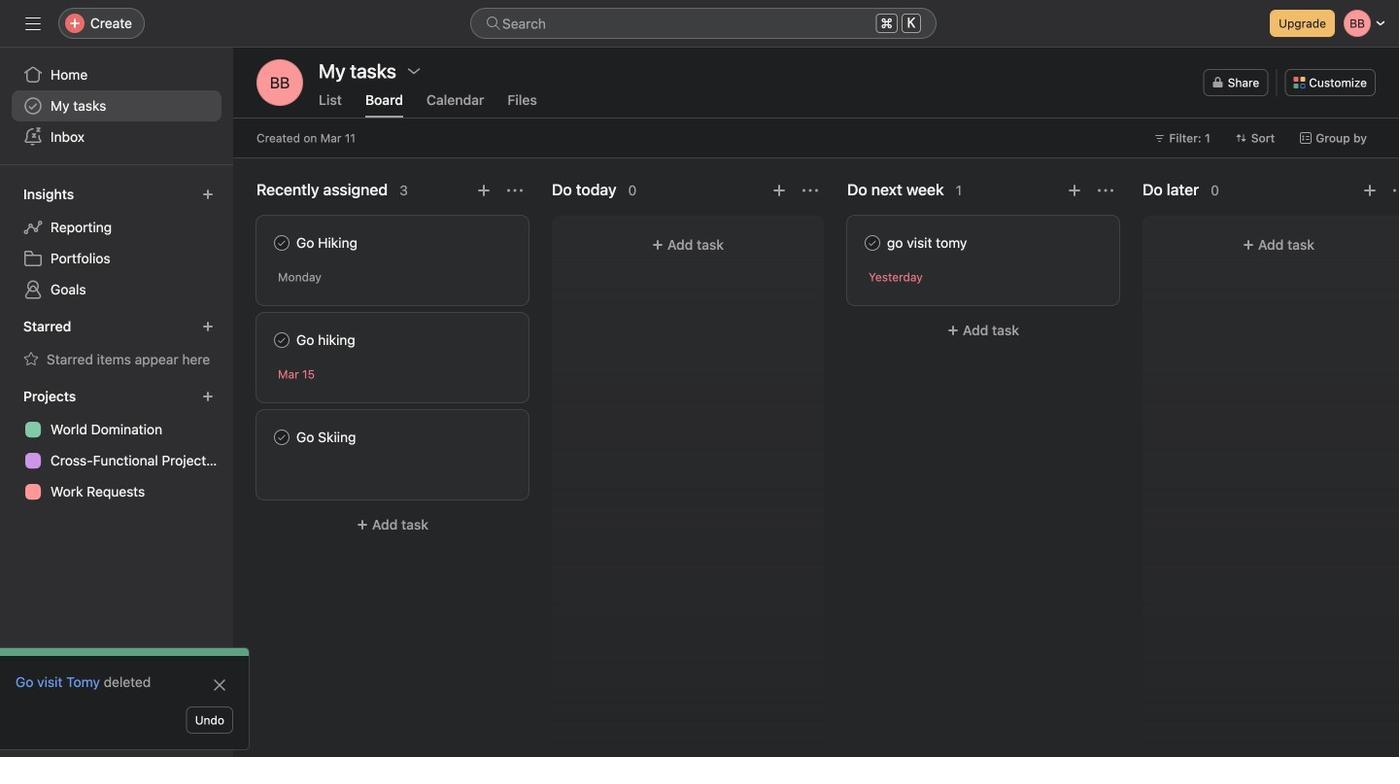 Task type: describe. For each thing, give the bounding box(es) containing it.
add task image
[[1067, 183, 1083, 198]]

add task image for first more section actions image from left
[[476, 183, 492, 198]]

starred element
[[0, 309, 233, 379]]

new insights image
[[202, 189, 214, 200]]

close image
[[212, 677, 227, 693]]

more section actions image for add task image
[[1098, 183, 1114, 198]]

mark complete image
[[270, 329, 294, 352]]

add task image for 2nd more section actions image from left
[[1363, 183, 1378, 198]]

mark complete image for add task icon associated with first more section actions image from left
[[270, 231, 294, 255]]

Search tasks, projects, and more text field
[[470, 8, 937, 39]]

global element
[[0, 48, 233, 164]]

insights element
[[0, 177, 233, 309]]

new project or portfolio image
[[202, 391, 214, 402]]



Task type: vqa. For each thing, say whether or not it's contained in the screenshot.
Actions icon
no



Task type: locate. For each thing, give the bounding box(es) containing it.
2 more section actions image from the left
[[1098, 183, 1114, 198]]

0 horizontal spatial more section actions image
[[803, 183, 818, 198]]

add items to starred image
[[202, 321, 214, 332]]

view profile settings image
[[257, 59, 303, 106]]

2 horizontal spatial add task image
[[1363, 183, 1378, 198]]

2 add task image from the left
[[772, 183, 787, 198]]

1 horizontal spatial more section actions image
[[1394, 183, 1400, 198]]

mark complete image for add task image
[[861, 231, 885, 255]]

more section actions image
[[803, 183, 818, 198], [1098, 183, 1114, 198]]

add task image
[[476, 183, 492, 198], [772, 183, 787, 198], [1363, 183, 1378, 198]]

more section actions image
[[507, 183, 523, 198], [1394, 183, 1400, 198]]

1 horizontal spatial more section actions image
[[1098, 183, 1114, 198]]

hide sidebar image
[[25, 16, 41, 31]]

None field
[[470, 8, 937, 39]]

3 add task image from the left
[[1363, 183, 1378, 198]]

1 horizontal spatial add task image
[[772, 183, 787, 198]]

0 horizontal spatial add task image
[[476, 183, 492, 198]]

2 more section actions image from the left
[[1394, 183, 1400, 198]]

0 horizontal spatial more section actions image
[[507, 183, 523, 198]]

1 more section actions image from the left
[[803, 183, 818, 198]]

1 more section actions image from the left
[[507, 183, 523, 198]]

projects element
[[0, 379, 233, 511]]

1 add task image from the left
[[476, 183, 492, 198]]

mark complete image
[[270, 231, 294, 255], [861, 231, 885, 255], [270, 426, 294, 449]]

more section actions image for 2nd add task icon from right
[[803, 183, 818, 198]]

show options image
[[406, 63, 422, 79]]

Mark complete checkbox
[[270, 231, 294, 255], [861, 231, 885, 255], [270, 329, 294, 352], [270, 426, 294, 449]]



